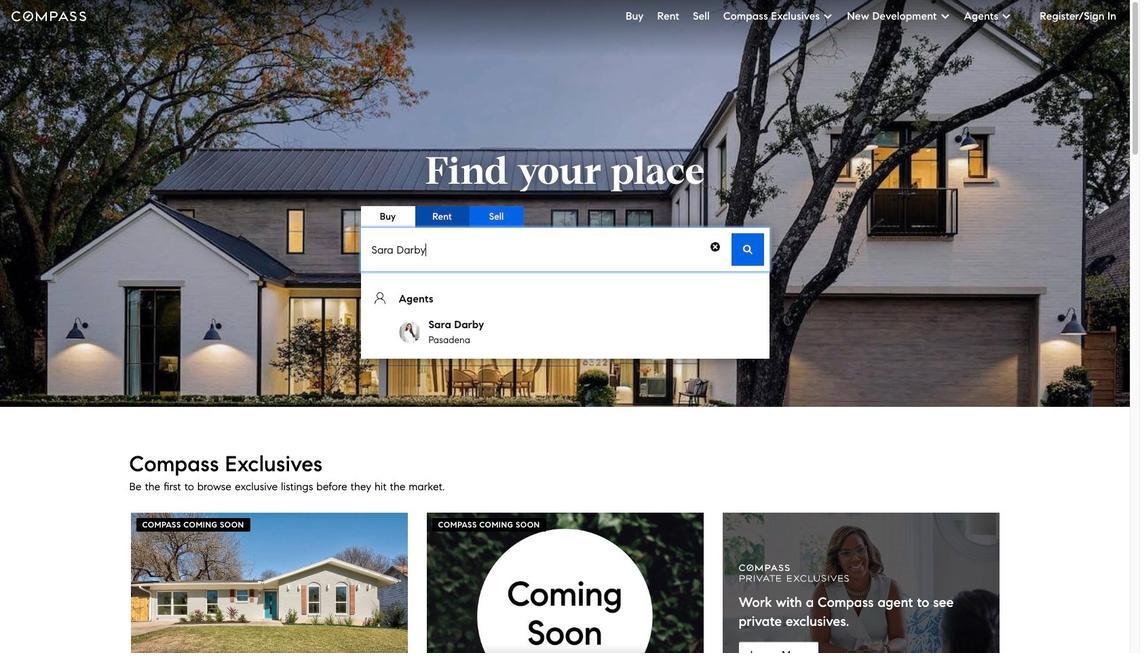 Task type: describe. For each thing, give the bounding box(es) containing it.
private exclusive image
[[723, 513, 1000, 654]]

search image
[[743, 244, 753, 255]]

city, zip, address, school text field
[[366, 234, 705, 266]]

svg image
[[739, 565, 849, 583]]

clear image
[[710, 242, 726, 258]]

2  image from the left
[[427, 513, 704, 654]]



Task type: locate. For each thing, give the bounding box(es) containing it.
1 horizontal spatial  image
[[427, 513, 704, 654]]

1  image from the left
[[131, 513, 408, 654]]

option group
[[361, 206, 524, 228]]

0 horizontal spatial  image
[[131, 513, 408, 654]]

None radio
[[415, 206, 470, 228], [470, 206, 524, 228], [415, 206, 470, 228], [470, 206, 524, 228]]

None radio
[[361, 206, 415, 228]]

 image
[[131, 513, 408, 654], [427, 513, 704, 654]]



